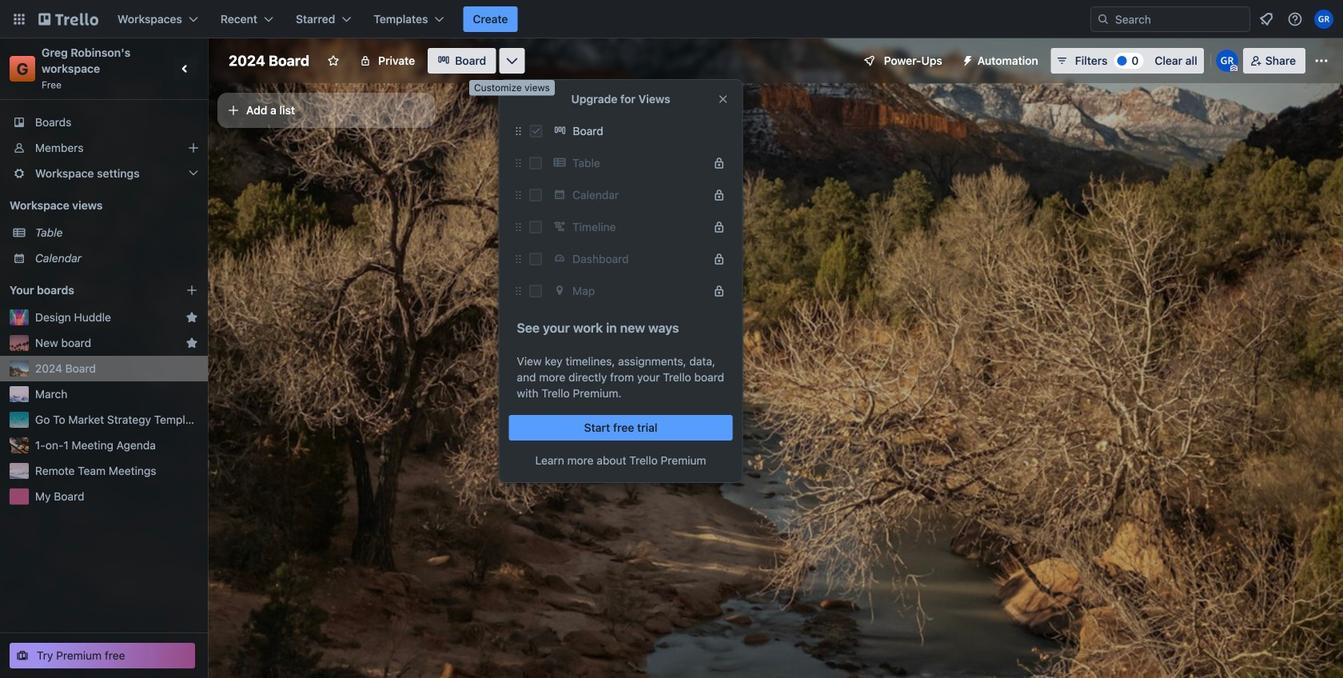 Task type: vqa. For each thing, say whether or not it's contained in the screenshot.
first Starred Icon from the top of the page
yes



Task type: locate. For each thing, give the bounding box(es) containing it.
show menu image
[[1314, 53, 1330, 69]]

customize views image
[[504, 53, 520, 69]]

close popover image
[[717, 93, 730, 106]]

tooltip
[[469, 80, 555, 96]]

Board name text field
[[221, 48, 318, 74]]

open information menu image
[[1288, 11, 1304, 27]]

0 vertical spatial starred icon image
[[186, 311, 198, 324]]

add board image
[[186, 284, 198, 297]]

back to home image
[[38, 6, 98, 32]]

primary element
[[0, 0, 1344, 38]]

starred icon image
[[186, 311, 198, 324], [186, 337, 198, 349]]

sm image
[[955, 48, 978, 70]]

search image
[[1097, 13, 1110, 26]]

0 notifications image
[[1257, 10, 1276, 29]]

Search field
[[1110, 8, 1250, 30]]

1 vertical spatial starred icon image
[[186, 337, 198, 349]]



Task type: describe. For each thing, give the bounding box(es) containing it.
your boards with 8 items element
[[10, 281, 162, 300]]

workspace navigation collapse icon image
[[174, 58, 197, 80]]

1 starred icon image from the top
[[186, 311, 198, 324]]

greg robinson (gregrobinson96) image
[[1315, 10, 1334, 29]]

2 starred icon image from the top
[[186, 337, 198, 349]]

star or unstar board image
[[327, 54, 340, 67]]

greg robinson (gregrobinson96) image
[[1216, 50, 1239, 72]]

this member is an admin of this board. image
[[1231, 65, 1238, 72]]



